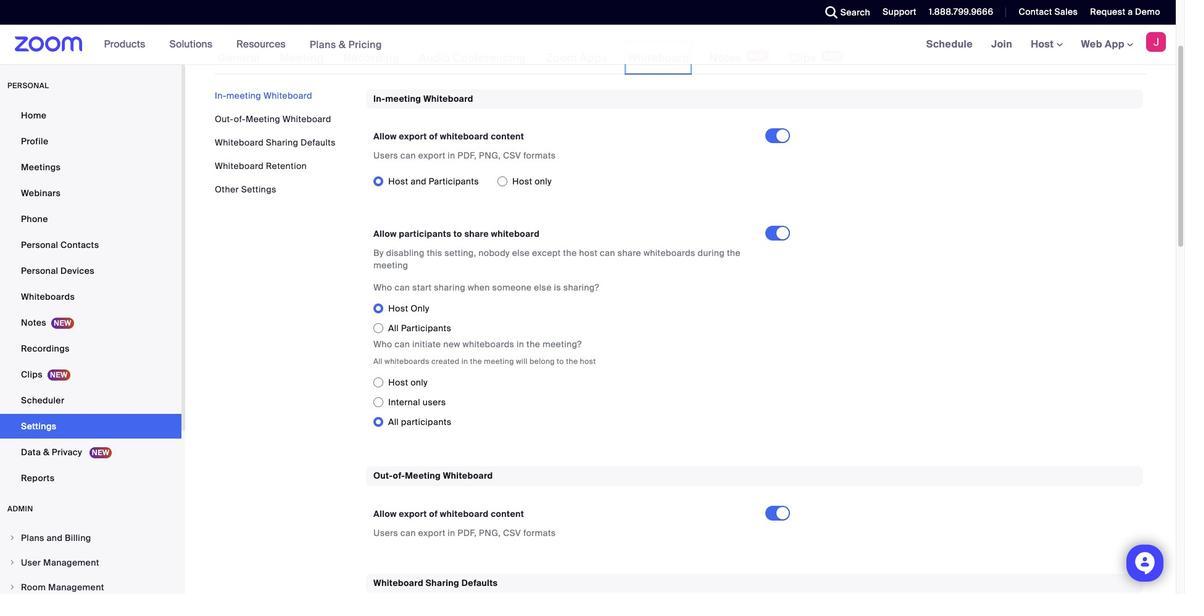 Task type: vqa. For each thing, say whether or not it's contained in the screenshot.
Star this whiteboard image inside CARD FOR TEMPLATE WEEKLY SCHEDULE 'element'
no



Task type: describe. For each thing, give the bounding box(es) containing it.
join
[[991, 38, 1012, 51]]

who can start sharing when someone else is sharing? option group
[[373, 299, 800, 339]]

plans for plans and billing
[[21, 533, 44, 544]]

a
[[1128, 6, 1133, 17]]

sharing?
[[563, 282, 599, 293]]

allow for host
[[373, 131, 397, 142]]

is
[[554, 282, 561, 293]]

data & privacy link
[[0, 440, 181, 465]]

allow participants to share whiteboard
[[373, 229, 540, 240]]

personal for personal devices
[[21, 265, 58, 277]]

allow for all
[[373, 229, 397, 240]]

1 horizontal spatial whiteboard sharing defaults
[[373, 578, 498, 589]]

who can initiate new whiteboards in the meeting? option group
[[373, 373, 800, 432]]

clips inside tabs of my account settings page 'tab list'
[[789, 51, 816, 65]]

option group containing host and participants
[[373, 172, 765, 192]]

plans for plans & pricing
[[310, 38, 336, 51]]

users
[[423, 397, 446, 408]]

products button
[[104, 25, 151, 64]]

profile
[[21, 136, 48, 147]]

retention
[[266, 161, 307, 172]]

users can export in pdf, png, csv formats inside 'in-meeting whiteboard' element
[[373, 150, 556, 161]]

room management
[[21, 582, 104, 593]]

user
[[21, 557, 41, 569]]

zoom apps
[[546, 51, 608, 65]]

webinars
[[21, 188, 61, 199]]

1 horizontal spatial in-meeting whiteboard
[[373, 93, 473, 104]]

meeting down audio
[[385, 93, 421, 104]]

the down who can initiate new whiteboards in the meeting?
[[470, 357, 482, 367]]

right image for room management
[[9, 584, 16, 591]]

privacy
[[52, 447, 82, 458]]

webinars link
[[0, 181, 181, 206]]

app
[[1105, 38, 1125, 51]]

schedule link
[[917, 25, 982, 64]]

0 vertical spatial whiteboard sharing defaults
[[215, 137, 336, 148]]

content inside 'in-meeting whiteboard' element
[[491, 131, 524, 142]]

notes inside personal menu menu
[[21, 317, 46, 328]]

0 horizontal spatial in-
[[215, 90, 226, 101]]

other
[[215, 184, 239, 195]]

the right during
[[727, 248, 741, 259]]

meeting inside tabs of my account settings page 'tab list'
[[280, 51, 324, 65]]

plans and billing
[[21, 533, 91, 544]]

1 horizontal spatial else
[[534, 282, 552, 293]]

other settings link
[[215, 184, 276, 195]]

of inside 'in-meeting whiteboard' element
[[429, 131, 438, 142]]

notes inside tabs of my account settings page 'tab list'
[[710, 51, 742, 65]]

and for plans
[[47, 533, 63, 544]]

request a demo
[[1090, 6, 1161, 17]]

all participants
[[388, 417, 452, 428]]

zoom logo image
[[15, 36, 82, 52]]

notes link
[[0, 311, 181, 335]]

the right except
[[563, 248, 577, 259]]

share inside by disabling this setting, nobody else except the host can share whiteboards during the meeting
[[618, 248, 641, 259]]

all for all participants
[[388, 323, 399, 334]]

management for user management
[[43, 557, 99, 569]]

audio conferencing
[[419, 51, 526, 65]]

who can initiate new whiteboards in the meeting?
[[373, 339, 582, 350]]

profile link
[[0, 129, 181, 154]]

other settings
[[215, 184, 276, 195]]

host for only
[[388, 176, 408, 187]]

new
[[443, 339, 460, 350]]

whiteboards link
[[0, 285, 181, 309]]

except
[[532, 248, 561, 259]]

host for participants
[[388, 303, 408, 314]]

users inside out-of-meeting whiteboard element
[[373, 528, 398, 539]]

home
[[21, 110, 46, 121]]

reports
[[21, 473, 55, 484]]

general
[[217, 51, 260, 65]]

formats inside out-of-meeting whiteboard element
[[523, 528, 556, 539]]

phone
[[21, 214, 48, 225]]

settings inside personal menu menu
[[21, 421, 56, 432]]

meeting up out-of-meeting whiteboard link
[[226, 90, 261, 101]]

personal
[[7, 81, 49, 91]]

this
[[427, 248, 442, 259]]

setting,
[[445, 248, 476, 259]]

who for who can start sharing when someone else is sharing?
[[373, 282, 392, 293]]

personal menu menu
[[0, 103, 181, 492]]

home link
[[0, 103, 181, 128]]

all whiteboards created in the meeting will belong to the host
[[373, 357, 596, 367]]

of- inside out-of-meeting whiteboard element
[[393, 471, 405, 482]]

1 vertical spatial defaults
[[462, 578, 498, 589]]

0 horizontal spatial sharing
[[266, 137, 298, 148]]

scheduler
[[21, 395, 64, 406]]

meeting left will
[[484, 357, 514, 367]]

& for privacy
[[43, 447, 49, 458]]

whiteboard inside out-of-meeting whiteboard element
[[440, 509, 489, 520]]

join link
[[982, 25, 1022, 64]]

schedule
[[926, 38, 973, 51]]

settings link
[[0, 414, 181, 439]]

out- inside menu bar
[[215, 114, 234, 125]]

web app button
[[1081, 38, 1133, 51]]

management for room management
[[48, 582, 104, 593]]

png, inside 'in-meeting whiteboard' element
[[479, 150, 501, 161]]

1 vertical spatial host
[[580, 357, 596, 367]]

solutions
[[169, 38, 212, 51]]

1 vertical spatial out-of-meeting whiteboard
[[373, 471, 493, 482]]

personal devices link
[[0, 259, 181, 283]]

the down meeting?
[[566, 357, 578, 367]]

reports link
[[0, 466, 181, 491]]

products
[[104, 38, 145, 51]]

0 vertical spatial host only
[[512, 176, 552, 187]]

request
[[1090, 6, 1126, 17]]

when
[[468, 282, 490, 293]]

meetings navigation
[[917, 25, 1176, 65]]

room management menu item
[[0, 576, 181, 594]]

settings inside menu bar
[[241, 184, 276, 195]]

0 vertical spatial to
[[454, 229, 462, 240]]

formats inside 'in-meeting whiteboard' element
[[523, 150, 556, 161]]

only inside who can initiate new whiteboards in the meeting? option group
[[411, 377, 428, 389]]

plans & pricing
[[310, 38, 382, 51]]

resources button
[[236, 25, 291, 64]]

data & privacy
[[21, 447, 84, 458]]

1 vertical spatial whiteboard
[[491, 229, 540, 240]]

0 vertical spatial share
[[464, 229, 489, 240]]

solutions button
[[169, 25, 218, 64]]

scheduler link
[[0, 388, 181, 413]]

all participants
[[388, 323, 451, 334]]

out-of-meeting whiteboard link
[[215, 114, 331, 125]]

host button
[[1031, 38, 1063, 51]]

whiteboard retention
[[215, 161, 307, 172]]

conferencing
[[453, 51, 526, 65]]

admin
[[7, 504, 33, 514]]

meetings
[[21, 162, 61, 173]]

who can start sharing when someone else is sharing?
[[373, 282, 599, 293]]

personal contacts
[[21, 240, 99, 251]]

all for all whiteboards created in the meeting will belong to the host
[[373, 357, 383, 367]]

who for who can initiate new whiteboards in the meeting?
[[373, 339, 392, 350]]

internal
[[388, 397, 420, 408]]

support
[[883, 6, 917, 17]]

0 horizontal spatial in-meeting whiteboard
[[215, 90, 312, 101]]

pricing
[[348, 38, 382, 51]]

sharing
[[434, 282, 465, 293]]

nobody
[[479, 248, 510, 259]]

phone link
[[0, 207, 181, 231]]

devices
[[61, 265, 94, 277]]

demo
[[1135, 6, 1161, 17]]

room
[[21, 582, 46, 593]]



Task type: locate. For each thing, give the bounding box(es) containing it.
meetings link
[[0, 155, 181, 180]]

and
[[411, 176, 426, 187], [47, 533, 63, 544]]

0 vertical spatial whiteboard
[[440, 131, 489, 142]]

option group
[[373, 172, 765, 192]]

only
[[411, 303, 429, 314]]

1 csv from the top
[[503, 150, 521, 161]]

0 vertical spatial settings
[[241, 184, 276, 195]]

personal inside personal contacts link
[[21, 240, 58, 251]]

0 horizontal spatial and
[[47, 533, 63, 544]]

right image left room at the left bottom of the page
[[9, 584, 16, 591]]

participants up this
[[399, 229, 451, 240]]

0 vertical spatial users
[[373, 150, 398, 161]]

else
[[512, 248, 530, 259], [534, 282, 552, 293]]

0 vertical spatial participants
[[429, 176, 479, 187]]

1 vertical spatial participants
[[401, 417, 452, 428]]

1 horizontal spatial &
[[339, 38, 346, 51]]

1 who from the top
[[373, 282, 392, 293]]

personal contacts link
[[0, 233, 181, 257]]

2 users from the top
[[373, 528, 398, 539]]

csv
[[503, 150, 521, 161], [503, 528, 521, 539]]

will
[[516, 357, 528, 367]]

0 horizontal spatial &
[[43, 447, 49, 458]]

else left is
[[534, 282, 552, 293]]

settings down whiteboard retention
[[241, 184, 276, 195]]

pdf, inside out-of-meeting whiteboard element
[[458, 528, 477, 539]]

all inside who can start sharing when someone else is sharing? option group
[[388, 323, 399, 334]]

whiteboards down initiate
[[385, 357, 429, 367]]

1 users can export in pdf, png, csv formats from the top
[[373, 150, 556, 161]]

0 vertical spatial all
[[388, 323, 399, 334]]

0 vertical spatial clips
[[789, 51, 816, 65]]

1 vertical spatial settings
[[21, 421, 56, 432]]

1 vertical spatial allow
[[373, 229, 397, 240]]

clips inside personal menu menu
[[21, 369, 43, 380]]

of- down in-meeting whiteboard link
[[234, 114, 246, 125]]

participants down 'users'
[[401, 417, 452, 428]]

out- inside out-of-meeting whiteboard element
[[373, 471, 393, 482]]

personal down phone on the left top
[[21, 240, 58, 251]]

1 of from the top
[[429, 131, 438, 142]]

meeting inside out-of-meeting whiteboard element
[[405, 471, 441, 482]]

allow
[[373, 131, 397, 142], [373, 229, 397, 240], [373, 509, 397, 520]]

internal users
[[388, 397, 446, 408]]

management down user management "menu item"
[[48, 582, 104, 593]]

management inside "menu item"
[[43, 557, 99, 569]]

plans inside product information navigation
[[310, 38, 336, 51]]

whiteboards
[[21, 291, 75, 302]]

search
[[841, 7, 870, 18]]

& inside product information navigation
[[339, 38, 346, 51]]

zoom
[[546, 51, 577, 65]]

contact sales
[[1019, 6, 1078, 17]]

can inside by disabling this setting, nobody else except the host can share whiteboards during the meeting
[[600, 248, 615, 259]]

belong
[[530, 357, 555, 367]]

host inside who can initiate new whiteboards in the meeting? option group
[[388, 377, 408, 389]]

1 vertical spatial sharing
[[426, 578, 459, 589]]

1 vertical spatial notes
[[21, 317, 46, 328]]

1 vertical spatial allow export of whiteboard content
[[373, 509, 524, 520]]

1 horizontal spatial out-
[[373, 471, 393, 482]]

plans left pricing
[[310, 38, 336, 51]]

& right data
[[43, 447, 49, 458]]

out-of-meeting whiteboard up whiteboard sharing defaults link
[[215, 114, 331, 125]]

0 horizontal spatial settings
[[21, 421, 56, 432]]

billing
[[65, 533, 91, 544]]

host inside by disabling this setting, nobody else except the host can share whiteboards during the meeting
[[579, 248, 598, 259]]

can inside out-of-meeting whiteboard element
[[400, 528, 416, 539]]

1 personal from the top
[[21, 240, 58, 251]]

in-meeting whiteboard down audio
[[373, 93, 473, 104]]

0 horizontal spatial out-
[[215, 114, 234, 125]]

and inside menu item
[[47, 533, 63, 544]]

1 vertical spatial right image
[[9, 584, 16, 591]]

0 vertical spatial meeting
[[280, 51, 324, 65]]

1 allow export of whiteboard content from the top
[[373, 131, 524, 142]]

0 vertical spatial allow export of whiteboard content
[[373, 131, 524, 142]]

1 vertical spatial else
[[534, 282, 552, 293]]

1 users from the top
[[373, 150, 398, 161]]

1 vertical spatial management
[[48, 582, 104, 593]]

menu bar
[[215, 90, 357, 196]]

whiteboards inside by disabling this setting, nobody else except the host can share whiteboards during the meeting
[[644, 248, 695, 259]]

1 horizontal spatial and
[[411, 176, 426, 187]]

& for pricing
[[339, 38, 346, 51]]

whiteboards up all whiteboards created in the meeting will belong to the host
[[463, 339, 514, 350]]

csv inside out-of-meeting whiteboard element
[[503, 528, 521, 539]]

2 vertical spatial whiteboard
[[440, 509, 489, 520]]

2 of from the top
[[429, 509, 438, 520]]

all
[[388, 323, 399, 334], [373, 357, 383, 367], [388, 417, 399, 428]]

participants for allow
[[399, 229, 451, 240]]

0 vertical spatial png,
[[479, 150, 501, 161]]

0 vertical spatial and
[[411, 176, 426, 187]]

& inside data & privacy link
[[43, 447, 49, 458]]

0 horizontal spatial clips
[[21, 369, 43, 380]]

2 formats from the top
[[523, 528, 556, 539]]

of
[[429, 131, 438, 142], [429, 509, 438, 520]]

meeting inside by disabling this setting, nobody else except the host can share whiteboards during the meeting
[[373, 260, 408, 271]]

and for host
[[411, 176, 426, 187]]

host up sharing?
[[579, 248, 598, 259]]

initiate
[[412, 339, 441, 350]]

settings down scheduler
[[21, 421, 56, 432]]

data
[[21, 447, 41, 458]]

banner
[[0, 25, 1176, 65]]

participants inside who can start sharing when someone else is sharing? option group
[[401, 323, 451, 334]]

0 horizontal spatial of-
[[234, 114, 246, 125]]

meeting up in-meeting whiteboard link
[[280, 51, 324, 65]]

2 content from the top
[[491, 509, 524, 520]]

1 vertical spatial participants
[[401, 323, 451, 334]]

1 horizontal spatial plans
[[310, 38, 336, 51]]

out-of-meeting whiteboard
[[215, 114, 331, 125], [373, 471, 493, 482]]

1 vertical spatial to
[[557, 357, 564, 367]]

0 vertical spatial who
[[373, 282, 392, 293]]

host and participants
[[388, 176, 479, 187]]

0 horizontal spatial host only
[[388, 377, 428, 389]]

and inside 'in-meeting whiteboard' element
[[411, 176, 426, 187]]

1 horizontal spatial whiteboards
[[463, 339, 514, 350]]

allow inside out-of-meeting whiteboard element
[[373, 509, 397, 520]]

0 horizontal spatial else
[[512, 248, 530, 259]]

1 vertical spatial csv
[[503, 528, 521, 539]]

0 vertical spatial management
[[43, 557, 99, 569]]

1 horizontal spatial share
[[618, 248, 641, 259]]

in- down general
[[215, 90, 226, 101]]

during
[[698, 248, 725, 259]]

participants up initiate
[[401, 323, 451, 334]]

right image left user
[[9, 559, 16, 567]]

2 pdf, from the top
[[458, 528, 477, 539]]

to down meeting?
[[557, 357, 564, 367]]

0 horizontal spatial plans
[[21, 533, 44, 544]]

1 horizontal spatial only
[[535, 176, 552, 187]]

0 vertical spatial out-of-meeting whiteboard
[[215, 114, 331, 125]]

personal
[[21, 240, 58, 251], [21, 265, 58, 277]]

2 csv from the top
[[503, 528, 521, 539]]

in-meeting whiteboard element
[[366, 90, 1143, 447]]

1 horizontal spatial out-of-meeting whiteboard
[[373, 471, 493, 482]]

0 vertical spatial personal
[[21, 240, 58, 251]]

tabs of my account settings page tab list
[[215, 41, 846, 75]]

0 vertical spatial of
[[429, 131, 438, 142]]

can
[[400, 150, 416, 161], [600, 248, 615, 259], [395, 282, 410, 293], [395, 339, 410, 350], [400, 528, 416, 539]]

who down all participants
[[373, 339, 392, 350]]

out-
[[215, 114, 234, 125], [373, 471, 393, 482]]

0 horizontal spatial out-of-meeting whiteboard
[[215, 114, 331, 125]]

users can export in pdf, png, csv formats
[[373, 150, 556, 161], [373, 528, 556, 539]]

2 who from the top
[[373, 339, 392, 350]]

0 vertical spatial allow
[[373, 131, 397, 142]]

product information navigation
[[95, 25, 391, 65]]

1 horizontal spatial host only
[[512, 176, 552, 187]]

disabling
[[386, 248, 424, 259]]

resources
[[236, 38, 286, 51]]

0 vertical spatial defaults
[[301, 137, 336, 148]]

1 vertical spatial and
[[47, 533, 63, 544]]

to up setting,
[[454, 229, 462, 240]]

1 horizontal spatial sharing
[[426, 578, 459, 589]]

2 allow export of whiteboard content from the top
[[373, 509, 524, 520]]

participants for all
[[401, 417, 452, 428]]

in-meeting whiteboard up out-of-meeting whiteboard link
[[215, 90, 312, 101]]

the up belong
[[527, 339, 540, 350]]

0 vertical spatial of-
[[234, 114, 246, 125]]

1 vertical spatial content
[[491, 509, 524, 520]]

participants up allow participants to share whiteboard
[[429, 176, 479, 187]]

1 horizontal spatial notes
[[710, 51, 742, 65]]

0 vertical spatial csv
[[503, 150, 521, 161]]

clips
[[789, 51, 816, 65], [21, 369, 43, 380]]

web
[[1081, 38, 1103, 51]]

personal devices
[[21, 265, 94, 277]]

csv inside 'in-meeting whiteboard' element
[[503, 150, 521, 161]]

1 vertical spatial personal
[[21, 265, 58, 277]]

2 right image from the top
[[9, 584, 16, 591]]

who up host only
[[373, 282, 392, 293]]

allow export of whiteboard content
[[373, 131, 524, 142], [373, 509, 524, 520]]

right image inside room management menu item
[[9, 584, 16, 591]]

else inside by disabling this setting, nobody else except the host can share whiteboards during the meeting
[[512, 248, 530, 259]]

0 horizontal spatial defaults
[[301, 137, 336, 148]]

of- down all participants
[[393, 471, 405, 482]]

host down meeting?
[[580, 357, 596, 367]]

in- down recording at the left top
[[373, 93, 385, 104]]

in-
[[215, 90, 226, 101], [373, 93, 385, 104]]

the
[[563, 248, 577, 259], [727, 248, 741, 259], [527, 339, 540, 350], [470, 357, 482, 367], [566, 357, 578, 367]]

0 horizontal spatial only
[[411, 377, 428, 389]]

allow export of whiteboard content inside 'in-meeting whiteboard' element
[[373, 131, 524, 142]]

1 vertical spatial meeting
[[246, 114, 280, 125]]

right image
[[9, 535, 16, 542]]

host inside 'meetings' navigation
[[1031, 38, 1057, 51]]

contact sales link
[[1010, 0, 1081, 25], [1019, 6, 1078, 17]]

plans right right icon
[[21, 533, 44, 544]]

formats
[[523, 150, 556, 161], [523, 528, 556, 539]]

1 vertical spatial users can export in pdf, png, csv formats
[[373, 528, 556, 539]]

personal for personal contacts
[[21, 240, 58, 251]]

of-
[[234, 114, 246, 125], [393, 471, 405, 482]]

1 horizontal spatial defaults
[[462, 578, 498, 589]]

1 vertical spatial of-
[[393, 471, 405, 482]]

1 right image from the top
[[9, 559, 16, 567]]

1 formats from the top
[[523, 150, 556, 161]]

audio
[[419, 51, 450, 65]]

defaults
[[301, 137, 336, 148], [462, 578, 498, 589]]

2 personal from the top
[[21, 265, 58, 277]]

1 horizontal spatial in-
[[373, 93, 385, 104]]

1 vertical spatial users
[[373, 528, 398, 539]]

0 vertical spatial participants
[[399, 229, 451, 240]]

users
[[373, 150, 398, 161], [373, 528, 398, 539]]

0 horizontal spatial to
[[454, 229, 462, 240]]

& left pricing
[[339, 38, 346, 51]]

2 png, from the top
[[479, 528, 501, 539]]

1 horizontal spatial of-
[[393, 471, 405, 482]]

png, inside out-of-meeting whiteboard element
[[479, 528, 501, 539]]

1 horizontal spatial to
[[557, 357, 564, 367]]

1 vertical spatial pdf,
[[458, 528, 477, 539]]

out-of-meeting whiteboard element
[[366, 467, 1143, 554]]

0 vertical spatial only
[[535, 176, 552, 187]]

host
[[579, 248, 598, 259], [580, 357, 596, 367]]

contacts
[[61, 240, 99, 251]]

out-of-meeting whiteboard down all participants
[[373, 471, 493, 482]]

2 vertical spatial meeting
[[405, 471, 441, 482]]

whiteboard retention link
[[215, 161, 307, 172]]

recordings
[[21, 343, 70, 354]]

profile picture image
[[1146, 32, 1166, 52]]

host inside who can start sharing when someone else is sharing? option group
[[388, 303, 408, 314]]

to
[[454, 229, 462, 240], [557, 357, 564, 367]]

in inside out-of-meeting whiteboard element
[[448, 528, 455, 539]]

whiteboard
[[440, 131, 489, 142], [491, 229, 540, 240], [440, 509, 489, 520]]

sales
[[1055, 6, 1078, 17]]

right image for user management
[[9, 559, 16, 567]]

1 allow from the top
[[373, 131, 397, 142]]

1 vertical spatial plans
[[21, 533, 44, 544]]

menu bar containing in-meeting whiteboard
[[215, 90, 357, 196]]

1 vertical spatial &
[[43, 447, 49, 458]]

plans and billing menu item
[[0, 527, 181, 550]]

Search Settings text field
[[215, 1, 505, 21]]

1 vertical spatial formats
[[523, 528, 556, 539]]

2 users can export in pdf, png, csv formats from the top
[[373, 528, 556, 539]]

plans inside plans and billing menu item
[[21, 533, 44, 544]]

management
[[43, 557, 99, 569], [48, 582, 104, 593]]

right image
[[9, 559, 16, 567], [9, 584, 16, 591]]

content
[[491, 131, 524, 142], [491, 509, 524, 520]]

2 vertical spatial allow
[[373, 509, 397, 520]]

users can export in pdf, png, csv formats inside out-of-meeting whiteboard element
[[373, 528, 556, 539]]

content inside out-of-meeting whiteboard element
[[491, 509, 524, 520]]

personal inside personal devices link
[[21, 265, 58, 277]]

0 horizontal spatial whiteboards
[[385, 357, 429, 367]]

who
[[373, 282, 392, 293], [373, 339, 392, 350]]

png,
[[479, 150, 501, 161], [479, 528, 501, 539]]

1 vertical spatial whiteboards
[[463, 339, 514, 350]]

whiteboards left during
[[644, 248, 695, 259]]

&
[[339, 38, 346, 51], [43, 447, 49, 458]]

right image inside user management "menu item"
[[9, 559, 16, 567]]

whiteboard sharing defaults link
[[215, 137, 336, 148]]

host only inside who can initiate new whiteboards in the meeting? option group
[[388, 377, 428, 389]]

0 vertical spatial formats
[[523, 150, 556, 161]]

admin menu menu
[[0, 527, 181, 594]]

recordings link
[[0, 336, 181, 361]]

2 vertical spatial whiteboards
[[385, 357, 429, 367]]

0 horizontal spatial notes
[[21, 317, 46, 328]]

1 horizontal spatial settings
[[241, 184, 276, 195]]

2 allow from the top
[[373, 229, 397, 240]]

banner containing products
[[0, 25, 1176, 65]]

host for users
[[388, 377, 408, 389]]

user management menu item
[[0, 551, 181, 575]]

2 vertical spatial all
[[388, 417, 399, 428]]

web app
[[1081, 38, 1125, 51]]

all for all participants
[[388, 417, 399, 428]]

0 vertical spatial content
[[491, 131, 524, 142]]

meeting?
[[543, 339, 582, 350]]

whiteboards
[[644, 248, 695, 259], [463, 339, 514, 350], [385, 357, 429, 367]]

contact
[[1019, 6, 1052, 17]]

all inside who can initiate new whiteboards in the meeting? option group
[[388, 417, 399, 428]]

search button
[[816, 0, 874, 25]]

allow export of whiteboard content inside out-of-meeting whiteboard element
[[373, 509, 524, 520]]

management inside menu item
[[48, 582, 104, 593]]

meeting down in-meeting whiteboard link
[[246, 114, 280, 125]]

1 vertical spatial whiteboard sharing defaults
[[373, 578, 498, 589]]

0 horizontal spatial whiteboard sharing defaults
[[215, 137, 336, 148]]

created
[[431, 357, 460, 367]]

0 vertical spatial whiteboards
[[644, 248, 695, 259]]

pdf, inside 'in-meeting whiteboard' element
[[458, 150, 477, 161]]

meeting down all participants
[[405, 471, 441, 482]]

management down billing
[[43, 557, 99, 569]]

participants inside who can initiate new whiteboards in the meeting? option group
[[401, 417, 452, 428]]

0 vertical spatial pdf,
[[458, 150, 477, 161]]

whiteboard inside tabs of my account settings page 'tab list'
[[627, 51, 690, 65]]

users inside 'in-meeting whiteboard' element
[[373, 150, 398, 161]]

1 vertical spatial png,
[[479, 528, 501, 539]]

by disabling this setting, nobody else except the host can share whiteboards during the meeting
[[373, 248, 741, 271]]

1 vertical spatial of
[[429, 509, 438, 520]]

apps
[[580, 51, 608, 65]]

personal up whiteboards
[[21, 265, 58, 277]]

start
[[412, 282, 432, 293]]

1 png, from the top
[[479, 150, 501, 161]]

3 allow from the top
[[373, 509, 397, 520]]

else left except
[[512, 248, 530, 259]]

1 content from the top
[[491, 131, 524, 142]]

user management
[[21, 557, 99, 569]]

meeting down by
[[373, 260, 408, 271]]

recording
[[344, 51, 399, 65]]

1 pdf, from the top
[[458, 150, 477, 161]]

participants
[[429, 176, 479, 187], [401, 323, 451, 334]]



